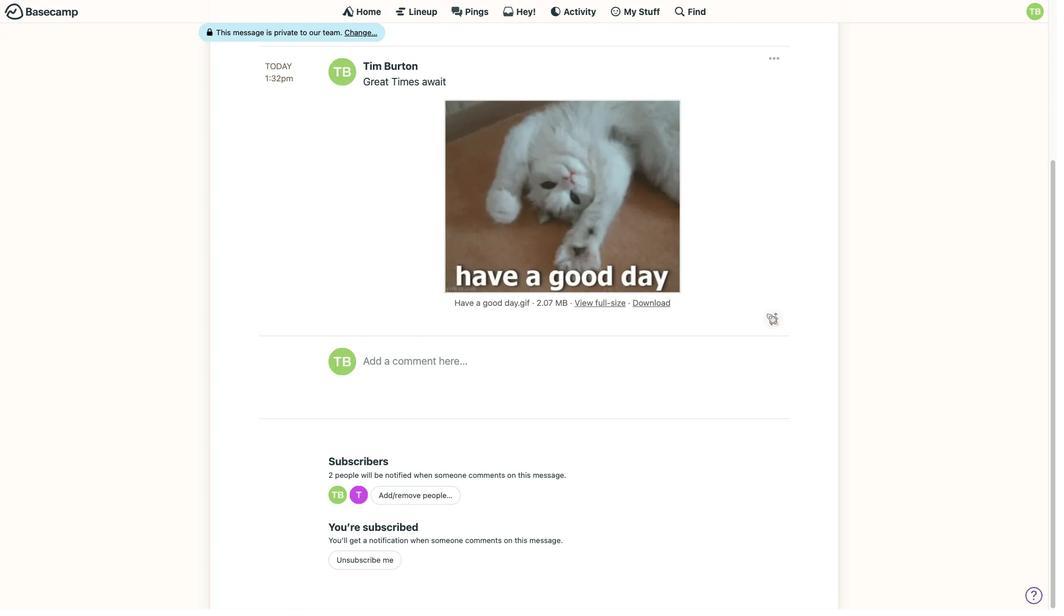 Task type: describe. For each thing, give the bounding box(es) containing it.
home
[[356, 6, 381, 16]]

2 tim burton image from the top
[[329, 486, 347, 505]]

people
[[335, 471, 359, 479]]

burton
[[384, 59, 418, 72]]

comment
[[393, 355, 437, 367]]

today link
[[265, 60, 317, 72]]

zoom have a good day.gif image
[[446, 101, 680, 293]]

change…
[[345, 28, 378, 37]]

activity link
[[550, 6, 596, 17]]

hey! button
[[503, 6, 536, 17]]

have
[[455, 298, 474, 308]]

download
[[633, 298, 671, 308]]

mb
[[556, 298, 568, 308]]

today element
[[265, 60, 292, 72]]

view
[[575, 298, 593, 308]]

unsubscribe me
[[337, 556, 394, 565]]

view full-size link
[[575, 298, 626, 308]]

tim
[[363, 59, 382, 72]]

subscribed
[[363, 521, 419, 534]]

stuff
[[639, 6, 660, 16]]

today
[[265, 61, 292, 71]]

me
[[383, 556, 394, 565]]

when for you're
[[411, 536, 429, 545]]

you'll
[[329, 536, 348, 545]]

someone for subscribers
[[435, 471, 467, 479]]

you're
[[329, 521, 361, 534]]

find button
[[674, 6, 706, 17]]

0 horizontal spatial tim burton image
[[329, 58, 356, 86]]

pings
[[465, 6, 489, 16]]

my stuff button
[[610, 6, 660, 17]]

hey!
[[517, 6, 536, 16]]

comments for you're
[[465, 536, 502, 545]]

add/remove people…
[[379, 491, 453, 500]]

you're subscribed you'll get a notification when someone comments on this message.
[[329, 521, 563, 545]]

team.
[[323, 28, 343, 37]]

switch accounts image
[[5, 3, 79, 21]]

a for comment
[[385, 355, 390, 367]]

lineup
[[409, 6, 438, 16]]

a for good
[[476, 298, 481, 308]]

await
[[422, 75, 446, 87]]

add
[[363, 355, 382, 367]]

find
[[688, 6, 706, 16]]

full-
[[596, 298, 611, 308]]

add/remove
[[379, 491, 421, 500]]

pings button
[[451, 6, 489, 17]]

message. for you're
[[530, 536, 563, 545]]

1:32pm
[[265, 73, 293, 83]]

today 1:32pm
[[265, 61, 293, 83]]

add a comment here… button
[[363, 348, 778, 400]]

2.07
[[537, 298, 553, 308]]

main element
[[0, 0, 1049, 23]]

this for you're
[[515, 536, 528, 545]]

here…
[[439, 355, 468, 367]]

times
[[392, 75, 420, 87]]

download link
[[633, 298, 671, 308]]



Task type: vqa. For each thing, say whether or not it's contained in the screenshot.
jacket
no



Task type: locate. For each thing, give the bounding box(es) containing it.
good
[[483, 298, 503, 308]]

1 vertical spatial when
[[411, 536, 429, 545]]

day.gif
[[505, 298, 530, 308]]

1 horizontal spatial a
[[385, 355, 390, 367]]

private
[[274, 28, 298, 37]]

0 vertical spatial someone
[[435, 471, 467, 479]]

message. for subscribers
[[533, 471, 567, 479]]

will
[[361, 471, 372, 479]]

0 vertical spatial tim burton image
[[329, 348, 356, 376]]

1:32pm link
[[265, 72, 317, 85]]

get
[[350, 536, 361, 545]]

tim burton image left the terry image
[[329, 486, 347, 505]]

this message is private to our team. change…
[[216, 28, 378, 37]]

2 horizontal spatial a
[[476, 298, 481, 308]]

0 vertical spatial on
[[508, 471, 516, 479]]

1 vertical spatial message.
[[530, 536, 563, 545]]

great times await
[[363, 75, 446, 87]]

great
[[363, 75, 389, 87]]

1 vertical spatial on
[[504, 536, 513, 545]]

someone for you're
[[431, 536, 463, 545]]

a right have
[[476, 298, 481, 308]]

message.
[[533, 471, 567, 479], [530, 536, 563, 545]]

0 vertical spatial message.
[[533, 471, 567, 479]]

on inside you're subscribed you'll get a notification when someone comments on this message.
[[504, 536, 513, 545]]

2
[[329, 471, 333, 479]]

is
[[266, 28, 272, 37]]

people…
[[423, 491, 453, 500]]

when
[[414, 471, 433, 479], [411, 536, 429, 545]]

0 vertical spatial tim burton image
[[1027, 3, 1044, 20]]

when right notification
[[411, 536, 429, 545]]

comments for subscribers
[[469, 471, 505, 479]]

when for subscribers
[[414, 471, 433, 479]]

1 vertical spatial a
[[385, 355, 390, 367]]

1 vertical spatial someone
[[431, 536, 463, 545]]

to
[[300, 28, 307, 37]]

1 tim burton image from the top
[[329, 348, 356, 376]]

a right add on the left of the page
[[385, 355, 390, 367]]

tim burton image
[[1027, 3, 1044, 20], [329, 58, 356, 86]]

subscribers
[[329, 455, 389, 468]]

add a comment here…
[[363, 355, 468, 367]]

someone inside you're subscribed you'll get a notification when someone comments on this message.
[[431, 536, 463, 545]]

someone up people…
[[435, 471, 467, 479]]

notification
[[369, 536, 409, 545]]

terry image
[[350, 486, 368, 505]]

when up add/remove people…
[[414, 471, 433, 479]]

1:32pm element
[[265, 73, 293, 83]]

home link
[[343, 6, 381, 17]]

subscribers 2 people will be notified when someone comments on this message.
[[329, 455, 567, 479]]

message. inside you're subscribed you'll get a notification when someone comments on this message.
[[530, 536, 563, 545]]

activity
[[564, 6, 596, 16]]

our
[[309, 28, 321, 37]]

my stuff
[[624, 6, 660, 16]]

when inside you're subscribed you'll get a notification when someone comments on this message.
[[411, 536, 429, 545]]

0 vertical spatial comments
[[469, 471, 505, 479]]

1 horizontal spatial tim burton image
[[1027, 3, 1044, 20]]

this inside subscribers 2 people will be notified when someone comments on this message.
[[518, 471, 531, 479]]

message
[[233, 28, 264, 37]]

tim burton image
[[329, 348, 356, 376], [329, 486, 347, 505]]

comments
[[469, 471, 505, 479], [465, 536, 502, 545]]

unsubscribe
[[337, 556, 381, 565]]

be
[[374, 471, 383, 479]]

add/remove people… link
[[371, 486, 461, 505]]

a
[[476, 298, 481, 308], [385, 355, 390, 367], [363, 536, 367, 545]]

this for subscribers
[[518, 471, 531, 479]]

this
[[518, 471, 531, 479], [515, 536, 528, 545]]

2 vertical spatial a
[[363, 536, 367, 545]]

1 vertical spatial tim burton image
[[329, 58, 356, 86]]

comments inside you're subscribed you'll get a notification when someone comments on this message.
[[465, 536, 502, 545]]

comments inside subscribers 2 people will be notified when someone comments on this message.
[[469, 471, 505, 479]]

notified
[[385, 471, 412, 479]]

a inside you're subscribed you'll get a notification when someone comments on this message.
[[363, 536, 367, 545]]

0 horizontal spatial a
[[363, 536, 367, 545]]

my
[[624, 6, 637, 16]]

this
[[216, 28, 231, 37]]

1 vertical spatial tim burton image
[[329, 486, 347, 505]]

1 vertical spatial comments
[[465, 536, 502, 545]]

tim burton image left add on the left of the page
[[329, 348, 356, 376]]

0 vertical spatial this
[[518, 471, 531, 479]]

someone down people…
[[431, 536, 463, 545]]

a inside button
[[385, 355, 390, 367]]

1 vertical spatial this
[[515, 536, 528, 545]]

0 vertical spatial a
[[476, 298, 481, 308]]

this inside you're subscribed you'll get a notification when someone comments on this message.
[[515, 536, 528, 545]]

change… link
[[345, 28, 378, 37]]

a right get
[[363, 536, 367, 545]]

0 vertical spatial when
[[414, 471, 433, 479]]

someone inside subscribers 2 people will be notified when someone comments on this message.
[[435, 471, 467, 479]]

unsubscribe me button
[[329, 551, 402, 570]]

on
[[508, 471, 516, 479], [504, 536, 513, 545]]

on inside subscribers 2 people will be notified when someone comments on this message.
[[508, 471, 516, 479]]

message. inside subscribers 2 people will be notified when someone comments on this message.
[[533, 471, 567, 479]]

size
[[611, 298, 626, 308]]

on for subscribers
[[508, 471, 516, 479]]

on for you're
[[504, 536, 513, 545]]

when inside subscribers 2 people will be notified when someone comments on this message.
[[414, 471, 433, 479]]

someone
[[435, 471, 467, 479], [431, 536, 463, 545]]

have a good day.gif 2.07 mb view full-size
[[455, 298, 626, 308]]

lineup link
[[395, 6, 438, 17]]

tim burton
[[363, 59, 418, 72]]



